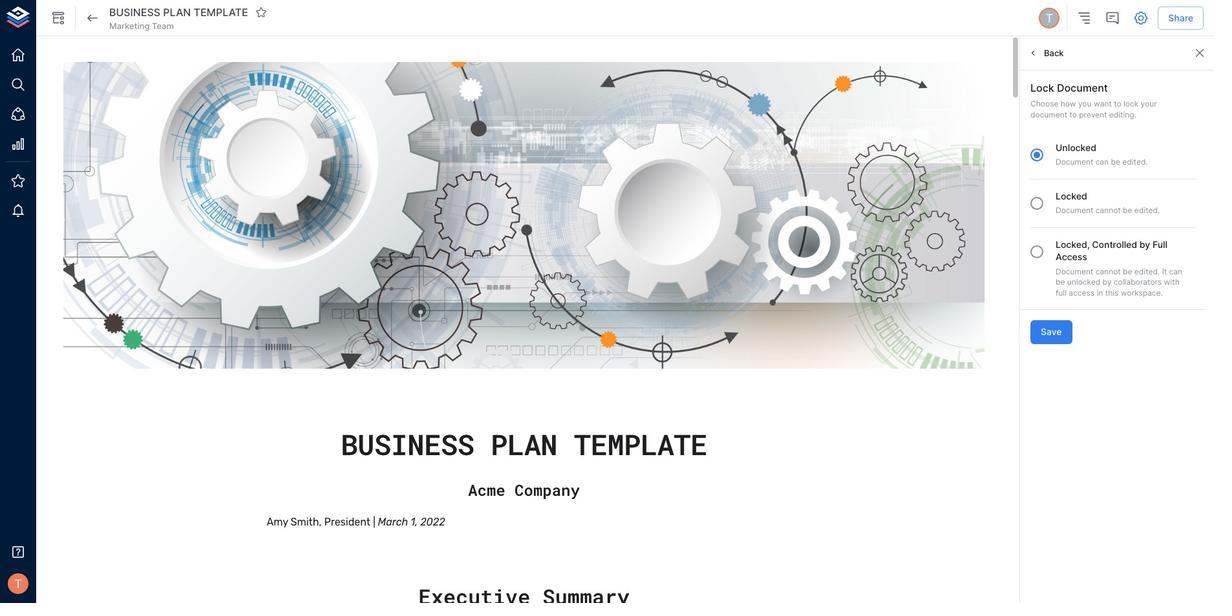Task type: vqa. For each thing, say whether or not it's contained in the screenshot.
the rightmost Guests
no



Task type: describe. For each thing, give the bounding box(es) containing it.
unlocked
[[1056, 142, 1096, 153]]

march
[[378, 517, 408, 529]]

locked document cannot be edited.
[[1056, 190, 1160, 215]]

amy smith, president | march 1, 2022
[[267, 517, 445, 529]]

comments image
[[1105, 10, 1120, 26]]

how
[[1061, 99, 1076, 109]]

can inside unlocked document can be edited.
[[1095, 157, 1109, 167]]

0 vertical spatial by
[[1140, 239, 1150, 250]]

show wiki image
[[50, 10, 66, 26]]

cannot inside 'locked document cannot be edited.'
[[1095, 206, 1121, 215]]

controlled
[[1092, 239, 1137, 250]]

unlocked document can be edited.
[[1056, 142, 1148, 167]]

acme company
[[468, 480, 580, 501]]

team
[[152, 21, 174, 31]]

be inside 'locked document cannot be edited.'
[[1123, 206, 1132, 215]]

0 horizontal spatial t button
[[4, 570, 32, 599]]

lock
[[1124, 99, 1139, 109]]

document inside locked, controlled by full access document cannot be edited. it can be unlocked by collaborators with full access in this workspace.
[[1056, 267, 1093, 276]]

edited. for unlocked
[[1122, 157, 1148, 167]]

0 vertical spatial t
[[1046, 11, 1053, 25]]

1,
[[411, 517, 418, 529]]

be up collaborators
[[1123, 267, 1132, 276]]

it
[[1162, 267, 1167, 276]]

document for unlocked
[[1056, 157, 1093, 167]]

full
[[1153, 239, 1167, 250]]

acme
[[468, 480, 505, 501]]

2022
[[420, 517, 445, 529]]

settings image
[[1133, 10, 1149, 26]]

editing.
[[1109, 110, 1136, 119]]

president
[[324, 517, 370, 529]]

save
[[1041, 326, 1062, 337]]

document for lock document
[[1057, 81, 1108, 94]]

0 horizontal spatial by
[[1103, 278, 1112, 287]]

marketing team link
[[109, 20, 174, 32]]

locked, controlled by full access document cannot be edited. it can be unlocked by collaborators with full access in this workspace.
[[1056, 239, 1182, 298]]

you
[[1078, 99, 1092, 109]]

be inside unlocked document can be edited.
[[1111, 157, 1120, 167]]

1 vertical spatial business
[[341, 426, 474, 463]]

back
[[1044, 48, 1064, 58]]

edited. inside locked, controlled by full access document cannot be edited. it can be unlocked by collaborators with full access in this workspace.
[[1134, 267, 1160, 276]]

document for locked
[[1056, 206, 1093, 215]]

access
[[1056, 252, 1087, 263]]

your
[[1141, 99, 1157, 109]]

1 horizontal spatial template
[[574, 426, 707, 463]]

1 vertical spatial plan
[[491, 426, 557, 463]]

1 horizontal spatial to
[[1114, 99, 1121, 109]]

lock
[[1030, 81, 1054, 94]]



Task type: locate. For each thing, give the bounding box(es) containing it.
locked,
[[1056, 239, 1090, 250]]

2 cannot from the top
[[1095, 267, 1121, 276]]

document down unlocked
[[1056, 157, 1093, 167]]

1 horizontal spatial t button
[[1037, 6, 1062, 30]]

to down how
[[1070, 110, 1077, 119]]

|
[[373, 517, 375, 529]]

0 horizontal spatial plan
[[163, 6, 191, 19]]

table of contents image
[[1077, 10, 1092, 26]]

go back image
[[85, 10, 100, 26]]

full
[[1056, 288, 1067, 298]]

1 vertical spatial to
[[1070, 110, 1077, 119]]

0 horizontal spatial t
[[14, 577, 22, 591]]

marketing
[[109, 21, 150, 31]]

save button
[[1030, 321, 1072, 344]]

lock document choose how you want to lock your document to prevent editing.
[[1030, 81, 1157, 119]]

1 vertical spatial business plan template
[[341, 426, 707, 463]]

locked
[[1056, 190, 1087, 201]]

to
[[1114, 99, 1121, 109], [1070, 110, 1077, 119]]

t
[[1046, 11, 1053, 25], [14, 577, 22, 591]]

document inside lock document choose how you want to lock your document to prevent editing.
[[1057, 81, 1108, 94]]

1 vertical spatial cannot
[[1095, 267, 1121, 276]]

0 horizontal spatial business plan template
[[109, 6, 248, 19]]

unlocked
[[1067, 278, 1100, 287]]

can right it
[[1169, 267, 1182, 276]]

plan up acme company
[[491, 426, 557, 463]]

0 vertical spatial plan
[[163, 6, 191, 19]]

1 vertical spatial t
[[14, 577, 22, 591]]

choose
[[1030, 99, 1059, 109]]

this
[[1105, 288, 1119, 298]]

1 vertical spatial t button
[[4, 570, 32, 599]]

business plan template up acme company
[[341, 426, 707, 463]]

favorite image
[[255, 6, 267, 18]]

by left full in the top of the page
[[1140, 239, 1150, 250]]

1 vertical spatial by
[[1103, 278, 1112, 287]]

by
[[1140, 239, 1150, 250], [1103, 278, 1112, 287]]

workspace.
[[1121, 288, 1163, 298]]

edited. up full in the top of the page
[[1134, 206, 1160, 215]]

0 horizontal spatial template
[[194, 6, 248, 19]]

0 horizontal spatial can
[[1095, 157, 1109, 167]]

smith,
[[291, 517, 322, 529]]

to up editing.
[[1114, 99, 1121, 109]]

document inside 'locked document cannot be edited.'
[[1056, 206, 1093, 215]]

1 horizontal spatial business plan template
[[341, 426, 707, 463]]

0 vertical spatial to
[[1114, 99, 1121, 109]]

option group
[[1023, 141, 1196, 299]]

1 vertical spatial edited.
[[1134, 206, 1160, 215]]

0 horizontal spatial business
[[109, 6, 160, 19]]

1 horizontal spatial t
[[1046, 11, 1053, 25]]

by up "this"
[[1103, 278, 1112, 287]]

edited.
[[1122, 157, 1148, 167], [1134, 206, 1160, 215], [1134, 267, 1160, 276]]

edited. up collaborators
[[1134, 267, 1160, 276]]

0 vertical spatial template
[[194, 6, 248, 19]]

in
[[1097, 288, 1103, 298]]

business plan template
[[109, 6, 248, 19], [341, 426, 707, 463]]

cannot up controlled
[[1095, 206, 1121, 215]]

t button
[[1037, 6, 1062, 30], [4, 570, 32, 599]]

template
[[194, 6, 248, 19], [574, 426, 707, 463]]

1 horizontal spatial can
[[1169, 267, 1182, 276]]

be up controlled
[[1123, 206, 1132, 215]]

be up 'locked document cannot be edited.'
[[1111, 157, 1120, 167]]

1 horizontal spatial by
[[1140, 239, 1150, 250]]

0 vertical spatial cannot
[[1095, 206, 1121, 215]]

0 vertical spatial can
[[1095, 157, 1109, 167]]

marketing team
[[109, 21, 174, 31]]

0 vertical spatial business
[[109, 6, 160, 19]]

2 vertical spatial edited.
[[1134, 267, 1160, 276]]

0 vertical spatial edited.
[[1122, 157, 1148, 167]]

plan
[[163, 6, 191, 19], [491, 426, 557, 463]]

can
[[1095, 157, 1109, 167], [1169, 267, 1182, 276]]

document
[[1057, 81, 1108, 94], [1056, 157, 1093, 167], [1056, 206, 1093, 215], [1056, 267, 1093, 276]]

collaborators
[[1114, 278, 1162, 287]]

document
[[1030, 110, 1067, 119]]

1 horizontal spatial plan
[[491, 426, 557, 463]]

want
[[1094, 99, 1112, 109]]

share button
[[1158, 6, 1204, 30]]

edited. inside unlocked document can be edited.
[[1122, 157, 1148, 167]]

edited. down editing.
[[1122, 157, 1148, 167]]

0 vertical spatial t button
[[1037, 6, 1062, 30]]

document up you
[[1057, 81, 1108, 94]]

0 vertical spatial business plan template
[[109, 6, 248, 19]]

option group containing unlocked
[[1023, 141, 1196, 299]]

edited. for locked
[[1134, 206, 1160, 215]]

document inside unlocked document can be edited.
[[1056, 157, 1093, 167]]

edited. inside 'locked document cannot be edited.'
[[1134, 206, 1160, 215]]

be up the full
[[1056, 278, 1065, 287]]

1 horizontal spatial business
[[341, 426, 474, 463]]

access
[[1069, 288, 1094, 298]]

cannot up "this"
[[1095, 267, 1121, 276]]

1 vertical spatial can
[[1169, 267, 1182, 276]]

document up the unlocked
[[1056, 267, 1093, 276]]

prevent
[[1079, 110, 1107, 119]]

company
[[515, 480, 580, 501]]

amy
[[267, 517, 288, 529]]

0 horizontal spatial to
[[1070, 110, 1077, 119]]

plan up team
[[163, 6, 191, 19]]

with
[[1164, 278, 1180, 287]]

cannot inside locked, controlled by full access document cannot be edited. it can be unlocked by collaborators with full access in this workspace.
[[1095, 267, 1121, 276]]

1 cannot from the top
[[1095, 206, 1121, 215]]

be
[[1111, 157, 1120, 167], [1123, 206, 1132, 215], [1123, 267, 1132, 276], [1056, 278, 1065, 287]]

share
[[1168, 12, 1193, 23]]

1 vertical spatial template
[[574, 426, 707, 463]]

business
[[109, 6, 160, 19], [341, 426, 474, 463]]

cannot
[[1095, 206, 1121, 215], [1095, 267, 1121, 276]]

document down the locked
[[1056, 206, 1093, 215]]

can down unlocked
[[1095, 157, 1109, 167]]

back button
[[1025, 43, 1067, 63]]

business plan template up team
[[109, 6, 248, 19]]

can inside locked, controlled by full access document cannot be edited. it can be unlocked by collaborators with full access in this workspace.
[[1169, 267, 1182, 276]]



